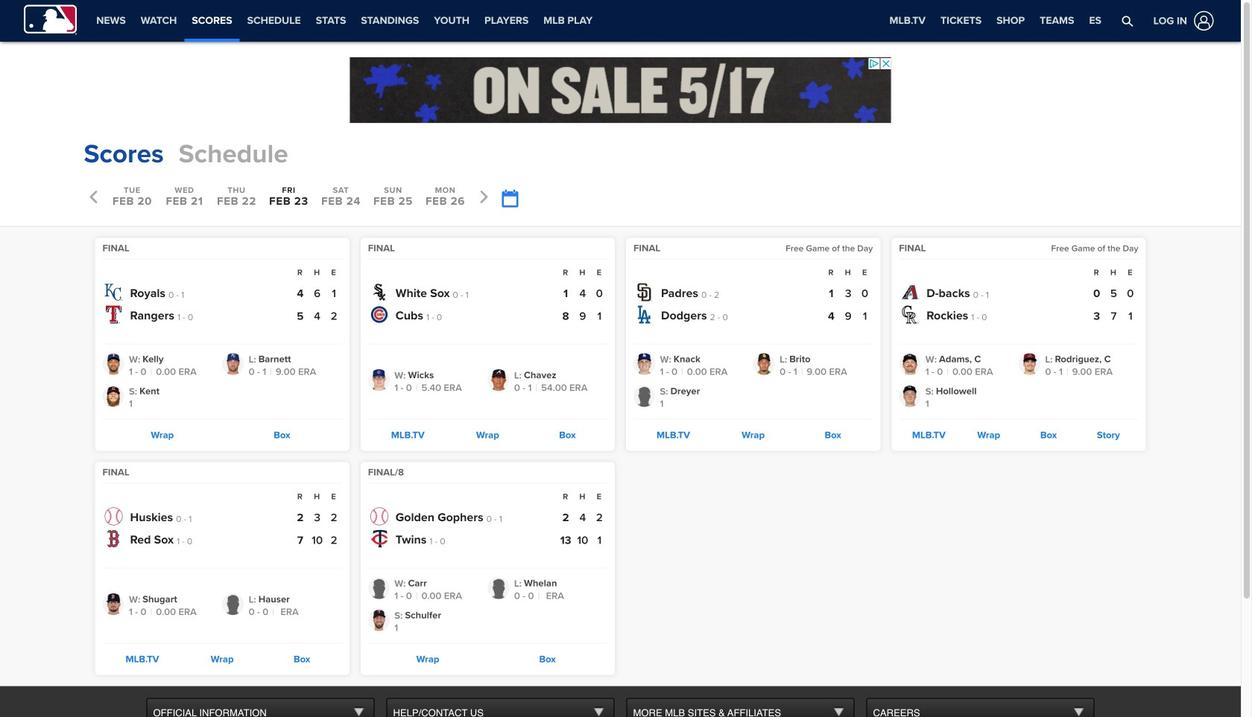 Task type: locate. For each thing, give the bounding box(es) containing it.
top navigation menu bar
[[0, 0, 1241, 42]]

rockies image
[[901, 306, 919, 324]]

adams, c image
[[899, 354, 921, 375]]

secondary navigation element
[[89, 0, 600, 42], [600, 0, 725, 42]]

1 horizontal spatial advertisement element
[[934, 136, 1157, 173]]

chavez image
[[488, 370, 509, 391]]

None text field
[[501, 190, 518, 208]]

barnett image
[[222, 354, 244, 375]]

0 vertical spatial advertisement element
[[349, 57, 892, 124]]

rodriguez, c image
[[1019, 354, 1041, 375]]

huskies image
[[105, 508, 123, 526]]

d backs image
[[901, 284, 919, 302]]

brito image
[[753, 354, 775, 375]]

dreyer image
[[634, 386, 655, 407]]

royals image
[[105, 284, 123, 302]]

hollowell image
[[899, 386, 921, 407]]

kent image
[[103, 386, 124, 407]]

cubs image
[[370, 306, 388, 324]]

golden gophers image
[[370, 508, 388, 526]]

white sox image
[[370, 284, 388, 302]]

dodgers image
[[636, 306, 654, 324]]

advertisement element
[[349, 57, 892, 124], [934, 136, 1157, 173]]

knack image
[[634, 354, 655, 375]]

0 horizontal spatial advertisement element
[[349, 57, 892, 124]]

schulfer image
[[368, 610, 390, 632]]

hauser image
[[222, 594, 244, 616]]



Task type: vqa. For each thing, say whether or not it's contained in the screenshot.
Rockies icon
yes



Task type: describe. For each thing, give the bounding box(es) containing it.
1 secondary navigation element from the left
[[89, 0, 600, 42]]

1 vertical spatial advertisement element
[[934, 136, 1157, 173]]

2 secondary navigation element from the left
[[600, 0, 725, 42]]

padres image
[[636, 284, 654, 302]]

tertiary navigation element
[[882, 0, 1109, 42]]

shugart image
[[103, 594, 124, 616]]

whelan image
[[488, 578, 509, 600]]

major league baseball image
[[24, 5, 77, 35]]

rangers image
[[105, 306, 123, 324]]

carr image
[[368, 578, 390, 600]]

red sox image
[[105, 530, 123, 548]]

kelly image
[[103, 354, 124, 375]]

twins image
[[370, 530, 388, 548]]

wicks image
[[368, 370, 390, 391]]



